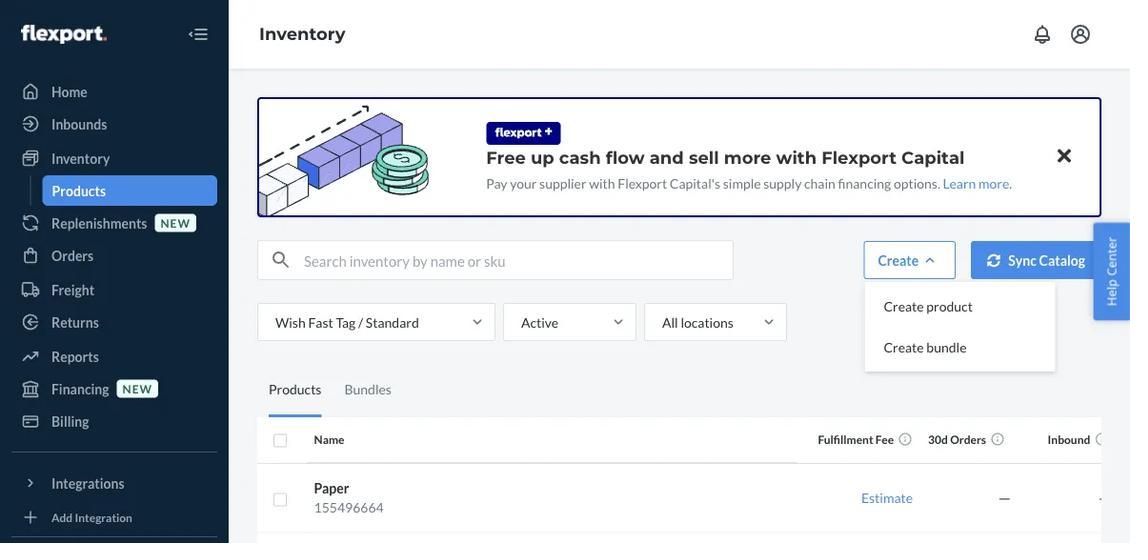 Task type: vqa. For each thing, say whether or not it's contained in the screenshot.
'NEW' related to Financing
yes



Task type: describe. For each thing, give the bounding box(es) containing it.
open notifications image
[[1031, 23, 1054, 46]]

30d
[[928, 433, 948, 447]]

square image for ―
[[273, 492, 288, 507]]

center
[[1103, 237, 1120, 276]]

financing
[[51, 381, 109, 397]]

learn
[[943, 175, 976, 191]]

paper 155496664
[[314, 480, 384, 516]]

standard
[[366, 314, 419, 330]]

estimate
[[861, 490, 913, 506]]

create for create
[[878, 252, 919, 268]]

sync
[[1009, 252, 1037, 268]]

replenishments
[[51, 215, 147, 231]]

help
[[1103, 279, 1120, 306]]

new for financing
[[123, 382, 153, 395]]

and
[[650, 147, 684, 168]]

bundles
[[344, 381, 392, 397]]

integrations
[[51, 475, 124, 491]]

pay
[[486, 175, 508, 191]]

estimate link
[[861, 490, 913, 506]]

add integration link
[[11, 506, 217, 529]]

product
[[927, 298, 973, 314]]

flexport logo image
[[21, 25, 107, 44]]

sell
[[689, 147, 719, 168]]

all
[[662, 314, 678, 330]]

cash
[[559, 147, 601, 168]]

free up cash flow and sell more with flexport capital pay your supplier with flexport capital's simple supply chain financing options. learn more .
[[486, 147, 1012, 191]]

freight
[[51, 282, 94, 298]]

reports
[[51, 348, 99, 365]]

inbound
[[1048, 433, 1091, 447]]

integrations button
[[11, 468, 217, 498]]

/
[[358, 314, 363, 330]]

tag
[[336, 314, 356, 330]]

new for replenishments
[[161, 216, 191, 230]]

1 horizontal spatial flexport
[[822, 147, 897, 168]]

1 vertical spatial inventory
[[51, 150, 110, 166]]

create product
[[884, 298, 973, 314]]

sync alt image
[[988, 254, 1001, 267]]

bundle
[[927, 339, 967, 355]]

returns link
[[11, 307, 217, 337]]

close navigation image
[[187, 23, 210, 46]]

fulfillment
[[818, 433, 874, 447]]

1 horizontal spatial orders
[[950, 433, 986, 447]]

billing
[[51, 413, 89, 429]]

help center
[[1103, 237, 1120, 306]]

locations
[[681, 314, 734, 330]]

free
[[486, 147, 526, 168]]

add integration
[[51, 510, 132, 524]]

products inside "link"
[[52, 183, 106, 199]]

1 horizontal spatial more
[[979, 175, 1010, 191]]

paper
[[314, 480, 349, 497]]

create for create product
[[884, 298, 924, 314]]

0 horizontal spatial orders
[[51, 247, 94, 264]]

—
[[1099, 490, 1110, 506]]

0 horizontal spatial with
[[589, 175, 615, 191]]

1 horizontal spatial with
[[776, 147, 817, 168]]

―
[[998, 490, 1011, 506]]

reports link
[[11, 341, 217, 372]]

products link
[[42, 175, 217, 206]]



Task type: locate. For each thing, give the bounding box(es) containing it.
supply
[[764, 175, 802, 191]]

supplier
[[540, 175, 587, 191]]

1 horizontal spatial inventory
[[259, 23, 346, 44]]

1 vertical spatial create
[[884, 298, 924, 314]]

name
[[314, 433, 344, 447]]

more
[[724, 147, 771, 168], [979, 175, 1010, 191]]

create for create bundle
[[884, 339, 924, 355]]

30d orders
[[928, 433, 986, 447]]

products
[[52, 183, 106, 199], [269, 381, 322, 397]]

financing
[[838, 175, 891, 191]]

square image left name on the bottom left of the page
[[273, 433, 288, 449]]

sync catalog
[[1009, 252, 1086, 268]]

create bundle
[[884, 339, 967, 355]]

flow
[[606, 147, 645, 168]]

more up the simple
[[724, 147, 771, 168]]

1 vertical spatial inventory link
[[11, 143, 217, 173]]

catalog
[[1039, 252, 1086, 268]]

0 vertical spatial create
[[878, 252, 919, 268]]

flexport up financing
[[822, 147, 897, 168]]

1 vertical spatial more
[[979, 175, 1010, 191]]

active
[[521, 314, 559, 330]]

help center button
[[1094, 223, 1130, 321]]

fast
[[308, 314, 333, 330]]

add
[[51, 510, 73, 524]]

up
[[531, 147, 554, 168]]

0 vertical spatial with
[[776, 147, 817, 168]]

inbounds
[[51, 116, 107, 132]]

orders right 30d
[[950, 433, 986, 447]]

products up the replenishments on the top
[[52, 183, 106, 199]]

with up supply
[[776, 147, 817, 168]]

1 vertical spatial square image
[[273, 492, 288, 507]]

with down the "cash"
[[589, 175, 615, 191]]

fulfillment fee
[[818, 433, 894, 447]]

0 horizontal spatial products
[[52, 183, 106, 199]]

orders
[[51, 247, 94, 264], [950, 433, 986, 447]]

1 vertical spatial new
[[123, 382, 153, 395]]

capital
[[902, 147, 965, 168]]

0 vertical spatial products
[[52, 183, 106, 199]]

returns
[[51, 314, 99, 330]]

.
[[1010, 175, 1012, 191]]

new down reports link
[[123, 382, 153, 395]]

with
[[776, 147, 817, 168], [589, 175, 615, 191]]

wish
[[275, 314, 306, 330]]

0 vertical spatial new
[[161, 216, 191, 230]]

create up create product
[[878, 252, 919, 268]]

more right learn
[[979, 175, 1010, 191]]

close image
[[1058, 145, 1071, 167]]

flexport down flow
[[618, 175, 667, 191]]

0 vertical spatial orders
[[51, 247, 94, 264]]

wish fast tag / standard
[[275, 314, 419, 330]]

freight link
[[11, 274, 217, 305]]

capital's
[[670, 175, 721, 191]]

learn more link
[[943, 175, 1010, 191]]

new
[[161, 216, 191, 230], [123, 382, 153, 395]]

0 vertical spatial inventory link
[[259, 23, 346, 44]]

2 vertical spatial create
[[884, 339, 924, 355]]

options.
[[894, 175, 941, 191]]

your
[[510, 175, 537, 191]]

inbounds link
[[11, 109, 217, 139]]

0 horizontal spatial more
[[724, 147, 771, 168]]

integration
[[75, 510, 132, 524]]

1 horizontal spatial inventory link
[[259, 23, 346, 44]]

flexport
[[822, 147, 897, 168], [618, 175, 667, 191]]

square image for 30d orders
[[273, 433, 288, 449]]

0 horizontal spatial inventory
[[51, 150, 110, 166]]

1 vertical spatial flexport
[[618, 175, 667, 191]]

1 horizontal spatial products
[[269, 381, 322, 397]]

all locations
[[662, 314, 734, 330]]

1 vertical spatial with
[[589, 175, 615, 191]]

square image
[[273, 433, 288, 449], [273, 492, 288, 507]]

1 vertical spatial products
[[269, 381, 322, 397]]

1 horizontal spatial new
[[161, 216, 191, 230]]

create left bundle on the right bottom of the page
[[884, 339, 924, 355]]

inventory link
[[259, 23, 346, 44], [11, 143, 217, 173]]

home
[[51, 83, 88, 100]]

0 vertical spatial square image
[[273, 433, 288, 449]]

square image left paper
[[273, 492, 288, 507]]

products up name on the bottom left of the page
[[269, 381, 322, 397]]

fee
[[876, 433, 894, 447]]

0 vertical spatial more
[[724, 147, 771, 168]]

home link
[[11, 76, 217, 107]]

create
[[878, 252, 919, 268], [884, 298, 924, 314], [884, 339, 924, 355]]

create product button
[[869, 286, 1052, 327]]

open account menu image
[[1069, 23, 1092, 46]]

sync catalog button
[[971, 241, 1102, 279]]

create left product
[[884, 298, 924, 314]]

orders up the freight
[[51, 247, 94, 264]]

chain
[[804, 175, 836, 191]]

0 vertical spatial flexport
[[822, 147, 897, 168]]

1 square image from the top
[[273, 433, 288, 449]]

simple
[[723, 175, 761, 191]]

0 horizontal spatial new
[[123, 382, 153, 395]]

0 horizontal spatial inventory link
[[11, 143, 217, 173]]

0 horizontal spatial flexport
[[618, 175, 667, 191]]

1 vertical spatial orders
[[950, 433, 986, 447]]

Search inventory by name or sku text field
[[304, 241, 733, 279]]

new down 'products' "link"
[[161, 216, 191, 230]]

inventory
[[259, 23, 346, 44], [51, 150, 110, 166]]

create bundle button
[[869, 327, 1052, 368]]

billing link
[[11, 406, 217, 436]]

155496664
[[314, 499, 384, 516]]

2 square image from the top
[[273, 492, 288, 507]]

orders link
[[11, 240, 217, 271]]

0 vertical spatial inventory
[[259, 23, 346, 44]]



